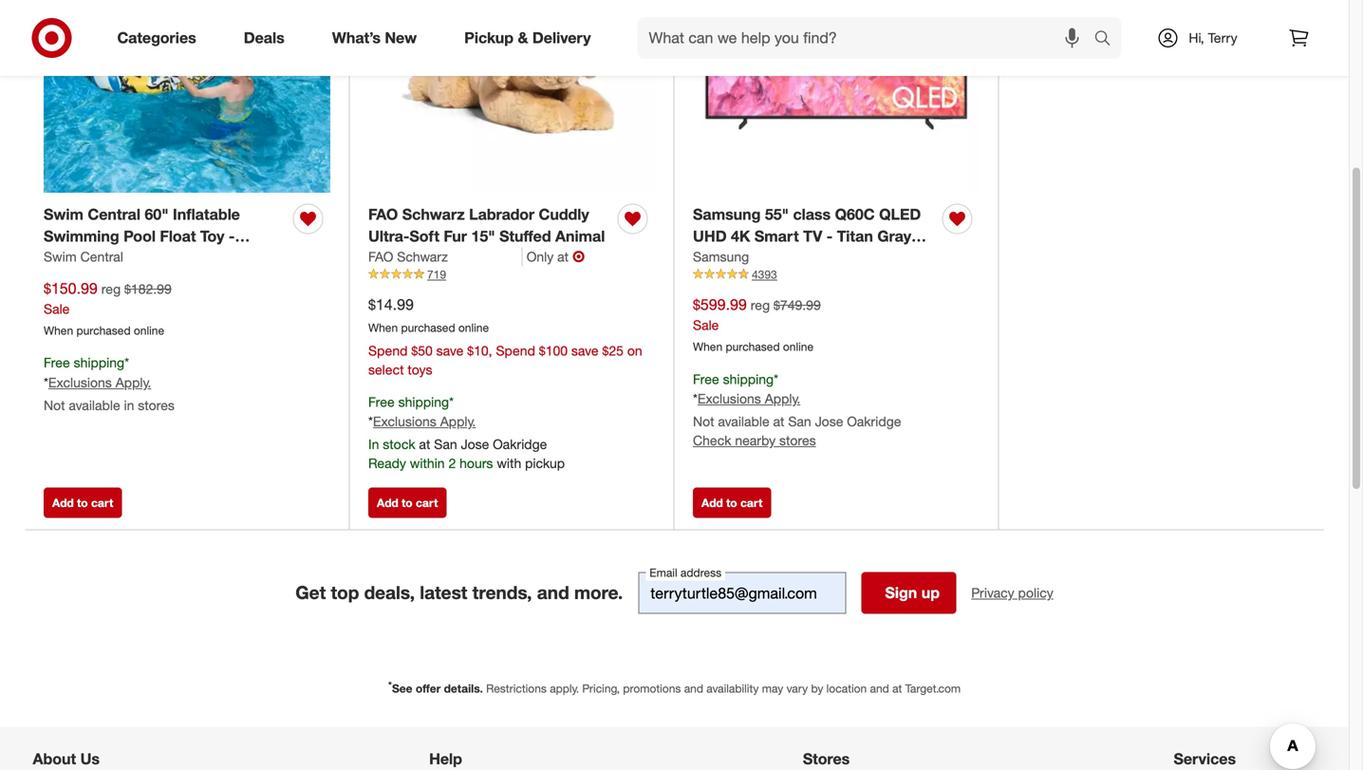 Task type: describe. For each thing, give the bounding box(es) containing it.
purchased for samsung 55" class q60c qled uhd 4k smart tv - titan gray (qn55q60c)
[[726, 339, 780, 354]]

online for swim central 60" inflatable swimming pool float toy - yellow/blue
[[134, 323, 164, 337]]

719
[[427, 267, 446, 282]]

1 save from the left
[[437, 342, 464, 359]]

central for swim central
[[80, 248, 123, 265]]

location
[[827, 682, 867, 696]]

add for $599.99
[[702, 496, 724, 510]]

terry
[[1209, 29, 1238, 46]]

swim central link
[[44, 247, 123, 266]]

what's new
[[332, 29, 417, 47]]

$14.99
[[369, 295, 414, 314]]

1 horizontal spatial and
[[684, 682, 704, 696]]

4393
[[752, 267, 778, 282]]

in
[[369, 436, 379, 453]]

fao schwarz labrador cuddly ultra-soft fur 15" stuffed animal
[[369, 205, 605, 246]]

see
[[392, 682, 413, 696]]

details.
[[444, 682, 483, 696]]

oakridge for $14.99
[[493, 436, 547, 453]]

check nearby stores button
[[693, 431, 816, 450]]

$50
[[412, 342, 433, 359]]

target.com
[[906, 682, 961, 696]]

shipping for $599.99
[[723, 371, 774, 387]]

$14.99 when purchased online spend $50 save $10, spend $100 save $25 on select toys
[[369, 295, 643, 378]]

apply. for $150.99
[[116, 374, 151, 391]]

2 horizontal spatial and
[[870, 682, 890, 696]]

hi,
[[1190, 29, 1205, 46]]

pickup & delivery link
[[448, 17, 615, 59]]

fao for fao schwarz labrador cuddly ultra-soft fur 15" stuffed animal
[[369, 205, 398, 224]]

tv
[[804, 227, 823, 246]]

samsung 55" class q60c qled uhd 4k smart tv - titan gray (qn55q60c)
[[693, 205, 922, 267]]

central for swim central 60" inflatable swimming pool float toy - yellow/blue
[[88, 205, 141, 224]]

float
[[160, 227, 196, 246]]

What can we help you find? suggestions appear below search field
[[638, 17, 1099, 59]]

labrador
[[469, 205, 535, 224]]

cart for $150.99
[[91, 496, 113, 510]]

cuddly
[[539, 205, 590, 224]]

add to cart button for $14.99
[[369, 488, 447, 518]]

deals
[[244, 29, 285, 47]]

stores
[[803, 750, 850, 769]]

sign up button
[[862, 572, 957, 614]]

free shipping * * exclusions apply. in stock at  san jose oakridge ready within 2 hours with pickup
[[369, 393, 565, 472]]

shipping inside free shipping * * exclusions apply. in stock at  san jose oakridge ready within 2 hours with pickup
[[399, 393, 449, 410]]

help
[[429, 750, 462, 769]]

animal
[[556, 227, 605, 246]]

samsung link
[[693, 247, 750, 266]]

online inside $14.99 when purchased online spend $50 save $10, spend $100 save $25 on select toys
[[459, 320, 489, 335]]

with
[[497, 455, 522, 472]]

what's new link
[[316, 17, 441, 59]]

$100
[[539, 342, 568, 359]]

services
[[1174, 750, 1237, 769]]

class
[[794, 205, 831, 224]]

$150.99 reg $182.99 sale when purchased online
[[44, 279, 172, 337]]

ready
[[369, 455, 406, 472]]

sign
[[886, 584, 918, 602]]

2 spend from the left
[[496, 342, 536, 359]]

at inside free shipping * * exclusions apply. not available at san jose oakridge check nearby stores
[[774, 413, 785, 430]]

to for $14.99
[[402, 496, 413, 510]]

gray
[[878, 227, 912, 246]]

pool
[[124, 227, 156, 246]]

nearby
[[735, 432, 776, 449]]

inflatable
[[173, 205, 240, 224]]

search
[[1086, 30, 1132, 49]]

only at ¬
[[527, 247, 585, 266]]

$150.99
[[44, 279, 98, 298]]

q60c
[[835, 205, 875, 224]]

san for $14.99
[[434, 436, 457, 453]]

when for swim central 60" inflatable swimming pool float toy - yellow/blue
[[44, 323, 73, 337]]

add for $150.99
[[52, 496, 74, 510]]

pickup
[[465, 29, 514, 47]]

soft
[[410, 227, 440, 246]]

60"
[[145, 205, 169, 224]]

about
[[33, 750, 76, 769]]

cart for $14.99
[[416, 496, 438, 510]]

2 save from the left
[[572, 342, 599, 359]]

$599.99
[[693, 295, 747, 314]]

purchased inside $14.99 when purchased online spend $50 save $10, spend $100 save $25 on select toys
[[401, 320, 455, 335]]

15"
[[471, 227, 495, 246]]

719 link
[[369, 266, 655, 283]]

available for $599.99
[[718, 413, 770, 430]]

yellow/blue
[[44, 249, 128, 267]]

samsung 55" class q60c qled uhd 4k smart tv - titan gray (qn55q60c) link
[[693, 204, 936, 267]]

stuffed
[[500, 227, 551, 246]]

swim central
[[44, 248, 123, 265]]

not for $599.99
[[693, 413, 715, 430]]

only
[[527, 248, 554, 265]]

check
[[693, 432, 732, 449]]

vary
[[787, 682, 808, 696]]

privacy
[[972, 585, 1015, 601]]

categories link
[[101, 17, 220, 59]]

within
[[410, 455, 445, 472]]

offer
[[416, 682, 441, 696]]

get
[[296, 582, 326, 604]]

55"
[[765, 205, 789, 224]]

pricing,
[[583, 682, 620, 696]]

* inside * see offer details. restrictions apply. pricing, promotions and availability may vary by location and at target.com
[[388, 679, 392, 691]]

add to cart button for $150.99
[[44, 488, 122, 518]]

when inside $14.99 when purchased online spend $50 save $10, spend $100 save $25 on select toys
[[369, 320, 398, 335]]

4393 link
[[693, 266, 980, 283]]

privacy policy link
[[972, 584, 1054, 603]]

(qn55q60c)
[[693, 249, 782, 267]]

exclusions apply. link for $599.99
[[698, 390, 801, 407]]

exclusions apply. link for $150.99
[[48, 374, 151, 391]]

on
[[628, 342, 643, 359]]

swim central 60" inflatable swimming pool float toy - yellow/blue
[[44, 205, 240, 267]]

jose for $599.99
[[815, 413, 844, 430]]



Task type: locate. For each thing, give the bounding box(es) containing it.
add
[[52, 496, 74, 510], [377, 496, 399, 510], [702, 496, 724, 510]]

2 fao from the top
[[369, 248, 394, 265]]

new
[[385, 29, 417, 47]]

1 horizontal spatial san
[[789, 413, 812, 430]]

free inside free shipping * * exclusions apply. in stock at  san jose oakridge ready within 2 hours with pickup
[[369, 393, 395, 410]]

fao up "ultra-"
[[369, 205, 398, 224]]

swim up swimming
[[44, 205, 83, 224]]

shipping down the toys
[[399, 393, 449, 410]]

swim for swim central 60" inflatable swimming pool float toy - yellow/blue
[[44, 205, 83, 224]]

fao down "ultra-"
[[369, 248, 394, 265]]

samsung down uhd
[[693, 248, 750, 265]]

$599.99 reg $749.99 sale when purchased online
[[693, 295, 821, 354]]

$25
[[603, 342, 624, 359]]

0 vertical spatial san
[[789, 413, 812, 430]]

pickup & delivery
[[465, 29, 591, 47]]

0 vertical spatial jose
[[815, 413, 844, 430]]

1 horizontal spatial when
[[369, 320, 398, 335]]

1 horizontal spatial add to cart button
[[369, 488, 447, 518]]

hi, terry
[[1190, 29, 1238, 46]]

swim central 60" inflatable swimming pool float toy - yellow/blue link
[[44, 204, 286, 267]]

-
[[229, 227, 235, 246], [827, 227, 833, 246]]

1 horizontal spatial not
[[693, 413, 715, 430]]

samsung inside samsung 55" class q60c qled uhd 4k smart tv - titan gray (qn55q60c)
[[693, 205, 761, 224]]

1 vertical spatial central
[[80, 248, 123, 265]]

1 to from the left
[[77, 496, 88, 510]]

2 horizontal spatial to
[[727, 496, 738, 510]]

online inside $599.99 reg $749.99 sale when purchased online
[[783, 339, 814, 354]]

categories
[[117, 29, 196, 47]]

shipping inside free shipping * * exclusions apply. not available in stores
[[74, 354, 124, 371]]

when for samsung 55" class q60c qled uhd 4k smart tv - titan gray (qn55q60c)
[[693, 339, 723, 354]]

swim inside swim central 60" inflatable swimming pool float toy - yellow/blue
[[44, 205, 83, 224]]

2 - from the left
[[827, 227, 833, 246]]

pickup
[[525, 455, 565, 472]]

fao schwarz labrador cuddly ultra-soft fur 15" stuffed animal link
[[369, 204, 611, 247]]

0 horizontal spatial and
[[537, 582, 570, 604]]

san up check nearby stores button at the bottom right of page
[[789, 413, 812, 430]]

san for $599.99
[[789, 413, 812, 430]]

online inside the $150.99 reg $182.99 sale when purchased online
[[134, 323, 164, 337]]

1 horizontal spatial exclusions apply. link
[[373, 413, 476, 430]]

purchased for swim central 60" inflatable swimming pool float toy - yellow/blue
[[76, 323, 131, 337]]

promotions
[[623, 682, 681, 696]]

exclusions apply. link up the stock
[[373, 413, 476, 430]]

san inside free shipping * * exclusions apply. in stock at  san jose oakridge ready within 2 hours with pickup
[[434, 436, 457, 453]]

reg down 4393
[[751, 297, 770, 313]]

$182.99
[[124, 281, 172, 297]]

1 horizontal spatial free
[[369, 393, 395, 410]]

apply. inside free shipping * * exclusions apply. in stock at  san jose oakridge ready within 2 hours with pickup
[[440, 413, 476, 430]]

availability
[[707, 682, 759, 696]]

reg left $182.99
[[101, 281, 121, 297]]

1 horizontal spatial cart
[[416, 496, 438, 510]]

privacy policy
[[972, 585, 1054, 601]]

online up $10,
[[459, 320, 489, 335]]

- inside samsung 55" class q60c qled uhd 4k smart tv - titan gray (qn55q60c)
[[827, 227, 833, 246]]

jose inside free shipping * * exclusions apply. in stock at  san jose oakridge ready within 2 hours with pickup
[[461, 436, 489, 453]]

fao schwarz
[[369, 248, 448, 265]]

san up 2
[[434, 436, 457, 453]]

smart
[[755, 227, 799, 246]]

oakridge for $599.99
[[847, 413, 902, 430]]

ultra-
[[369, 227, 410, 246]]

0 horizontal spatial not
[[44, 397, 65, 414]]

trends,
[[473, 582, 532, 604]]

not inside free shipping * * exclusions apply. not available in stores
[[44, 397, 65, 414]]

samsung for samsung
[[693, 248, 750, 265]]

more.
[[575, 582, 623, 604]]

0 horizontal spatial add to cart
[[52, 496, 113, 510]]

reg inside $599.99 reg $749.99 sale when purchased online
[[751, 297, 770, 313]]

0 horizontal spatial sale
[[44, 300, 70, 317]]

1 horizontal spatial reg
[[751, 297, 770, 313]]

fao for fao schwarz
[[369, 248, 394, 265]]

1 samsung from the top
[[693, 205, 761, 224]]

2 swim from the top
[[44, 248, 77, 265]]

by
[[812, 682, 824, 696]]

jose up hours
[[461, 436, 489, 453]]

free for $599.99
[[693, 371, 720, 387]]

shipping down $599.99 reg $749.99 sale when purchased online
[[723, 371, 774, 387]]

exclusions for $150.99
[[48, 374, 112, 391]]

0 horizontal spatial available
[[69, 397, 120, 414]]

2 horizontal spatial apply.
[[765, 390, 801, 407]]

top
[[331, 582, 359, 604]]

sale for $599.99
[[693, 317, 719, 333]]

1 horizontal spatial shipping
[[399, 393, 449, 410]]

at left target.com
[[893, 682, 903, 696]]

2 horizontal spatial exclusions
[[698, 390, 762, 407]]

0 vertical spatial stores
[[138, 397, 175, 414]]

sale down $150.99
[[44, 300, 70, 317]]

0 horizontal spatial when
[[44, 323, 73, 337]]

1 vertical spatial fao
[[369, 248, 394, 265]]

1 vertical spatial schwarz
[[397, 248, 448, 265]]

0 horizontal spatial add
[[52, 496, 74, 510]]

oakridge inside free shipping * * exclusions apply. in stock at  san jose oakridge ready within 2 hours with pickup
[[493, 436, 547, 453]]

schwarz for fao schwarz
[[397, 248, 448, 265]]

free for $150.99
[[44, 354, 70, 371]]

when down $14.99
[[369, 320, 398, 335]]

at inside free shipping * * exclusions apply. in stock at  san jose oakridge ready within 2 hours with pickup
[[419, 436, 431, 453]]

1 add to cart button from the left
[[44, 488, 122, 518]]

online down $749.99
[[783, 339, 814, 354]]

exclusions
[[48, 374, 112, 391], [698, 390, 762, 407], [373, 413, 437, 430]]

1 vertical spatial stores
[[780, 432, 816, 449]]

stores inside free shipping * * exclusions apply. not available at san jose oakridge check nearby stores
[[780, 432, 816, 449]]

0 horizontal spatial to
[[77, 496, 88, 510]]

exclusions down the $150.99 reg $182.99 sale when purchased online
[[48, 374, 112, 391]]

spend
[[369, 342, 408, 359], [496, 342, 536, 359]]

not
[[44, 397, 65, 414], [693, 413, 715, 430]]

apply. inside free shipping * * exclusions apply. not available at san jose oakridge check nearby stores
[[765, 390, 801, 407]]

when inside the $150.99 reg $182.99 sale when purchased online
[[44, 323, 73, 337]]

0 horizontal spatial -
[[229, 227, 235, 246]]

0 horizontal spatial oakridge
[[493, 436, 547, 453]]

2 cart from the left
[[416, 496, 438, 510]]

1 horizontal spatial add
[[377, 496, 399, 510]]

1 horizontal spatial to
[[402, 496, 413, 510]]

and left more.
[[537, 582, 570, 604]]

at up nearby
[[774, 413, 785, 430]]

purchased down $599.99
[[726, 339, 780, 354]]

sale inside the $150.99 reg $182.99 sale when purchased online
[[44, 300, 70, 317]]

shipping up in
[[74, 354, 124, 371]]

exclusions inside free shipping * * exclusions apply. not available at san jose oakridge check nearby stores
[[698, 390, 762, 407]]

1 add from the left
[[52, 496, 74, 510]]

3 add from the left
[[702, 496, 724, 510]]

cart for $599.99
[[741, 496, 763, 510]]

free down the $150.99 reg $182.99 sale when purchased online
[[44, 354, 70, 371]]

spend up select
[[369, 342, 408, 359]]

fao schwarz link
[[369, 247, 523, 266]]

1 horizontal spatial online
[[459, 320, 489, 335]]

apply. inside free shipping * * exclusions apply. not available in stores
[[116, 374, 151, 391]]

* see offer details. restrictions apply. pricing, promotions and availability may vary by location and at target.com
[[388, 679, 961, 696]]

schwarz inside "fao schwarz labrador cuddly ultra-soft fur 15" stuffed animal"
[[402, 205, 465, 224]]

oakridge inside free shipping * * exclusions apply. not available at san jose oakridge check nearby stores
[[847, 413, 902, 430]]

samsung
[[693, 205, 761, 224], [693, 248, 750, 265]]

stores inside free shipping * * exclusions apply. not available in stores
[[138, 397, 175, 414]]

free inside free shipping * * exclusions apply. not available in stores
[[44, 354, 70, 371]]

delivery
[[533, 29, 591, 47]]

jose for $14.99
[[461, 436, 489, 453]]

when down $599.99
[[693, 339, 723, 354]]

1 horizontal spatial jose
[[815, 413, 844, 430]]

$749.99
[[774, 297, 821, 313]]

1 cart from the left
[[91, 496, 113, 510]]

apply. up nearby
[[765, 390, 801, 407]]

shipping inside free shipping * * exclusions apply. not available at san jose oakridge check nearby stores
[[723, 371, 774, 387]]

reg for $150.99
[[101, 281, 121, 297]]

- right tv
[[827, 227, 833, 246]]

exclusions inside free shipping * * exclusions apply. in stock at  san jose oakridge ready within 2 hours with pickup
[[373, 413, 437, 430]]

jose up check nearby stores button at the bottom right of page
[[815, 413, 844, 430]]

0 vertical spatial oakridge
[[847, 413, 902, 430]]

1 spend from the left
[[369, 342, 408, 359]]

schwarz up soft
[[402, 205, 465, 224]]

free shipping * * exclusions apply. not available at san jose oakridge check nearby stores
[[693, 371, 902, 449]]

1 horizontal spatial apply.
[[440, 413, 476, 430]]

at
[[558, 248, 569, 265], [774, 413, 785, 430], [419, 436, 431, 453], [893, 682, 903, 696]]

0 horizontal spatial online
[[134, 323, 164, 337]]

about us
[[33, 750, 100, 769]]

sale down $599.99
[[693, 317, 719, 333]]

0 horizontal spatial free
[[44, 354, 70, 371]]

oakridge
[[847, 413, 902, 430], [493, 436, 547, 453]]

swim down swimming
[[44, 248, 77, 265]]

swim inside the swim central link
[[44, 248, 77, 265]]

swim central 60" inflatable swimming pool float toy - yellow/blue image
[[44, 0, 331, 193], [44, 0, 331, 193]]

what's
[[332, 29, 381, 47]]

fur
[[444, 227, 467, 246]]

select
[[369, 361, 404, 378]]

stock
[[383, 436, 416, 453]]

available left in
[[69, 397, 120, 414]]

0 horizontal spatial apply.
[[116, 374, 151, 391]]

1 horizontal spatial save
[[572, 342, 599, 359]]

sale inside $599.99 reg $749.99 sale when purchased online
[[693, 317, 719, 333]]

central up pool
[[88, 205, 141, 224]]

0 horizontal spatial exclusions apply. link
[[48, 374, 151, 391]]

2 horizontal spatial exclusions apply. link
[[698, 390, 801, 407]]

not inside free shipping * * exclusions apply. not available at san jose oakridge check nearby stores
[[693, 413, 715, 430]]

0 vertical spatial fao
[[369, 205, 398, 224]]

purchased inside $599.99 reg $749.99 sale when purchased online
[[726, 339, 780, 354]]

0 horizontal spatial cart
[[91, 496, 113, 510]]

1 horizontal spatial -
[[827, 227, 833, 246]]

jose inside free shipping * * exclusions apply. not available at san jose oakridge check nearby stores
[[815, 413, 844, 430]]

reg for $599.99
[[751, 297, 770, 313]]

0 horizontal spatial exclusions
[[48, 374, 112, 391]]

0 horizontal spatial shipping
[[74, 354, 124, 371]]

1 vertical spatial jose
[[461, 436, 489, 453]]

samsung for samsung 55" class q60c qled uhd 4k smart tv - titan gray (qn55q60c)
[[693, 205, 761, 224]]

1 fao from the top
[[369, 205, 398, 224]]

up
[[922, 584, 940, 602]]

1 horizontal spatial spend
[[496, 342, 536, 359]]

free down select
[[369, 393, 395, 410]]

at inside only at ¬
[[558, 248, 569, 265]]

1 horizontal spatial available
[[718, 413, 770, 430]]

apply. up 2
[[440, 413, 476, 430]]

at inside * see offer details. restrictions apply. pricing, promotions and availability may vary by location and at target.com
[[893, 682, 903, 696]]

2 horizontal spatial free
[[693, 371, 720, 387]]

0 horizontal spatial spend
[[369, 342, 408, 359]]

schwarz down soft
[[397, 248, 448, 265]]

samsung up 4k
[[693, 205, 761, 224]]

3 add to cart from the left
[[702, 496, 763, 510]]

fao
[[369, 205, 398, 224], [369, 248, 394, 265]]

fao inside "fao schwarz labrador cuddly ultra-soft fur 15" stuffed animal"
[[369, 205, 398, 224]]

restrictions
[[486, 682, 547, 696]]

purchased
[[401, 320, 455, 335], [76, 323, 131, 337], [726, 339, 780, 354]]

sale for $150.99
[[44, 300, 70, 317]]

1 horizontal spatial purchased
[[401, 320, 455, 335]]

0 horizontal spatial stores
[[138, 397, 175, 414]]

2 to from the left
[[402, 496, 413, 510]]

available
[[69, 397, 120, 414], [718, 413, 770, 430]]

1 horizontal spatial exclusions
[[373, 413, 437, 430]]

None text field
[[638, 572, 846, 614]]

exclusions apply. link up nearby
[[698, 390, 801, 407]]

uhd
[[693, 227, 727, 246]]

exclusions apply. link up in
[[48, 374, 151, 391]]

available inside free shipping * * exclusions apply. not available at san jose oakridge check nearby stores
[[718, 413, 770, 430]]

jose
[[815, 413, 844, 430], [461, 436, 489, 453]]

save left the '$25'
[[572, 342, 599, 359]]

2 add to cart button from the left
[[369, 488, 447, 518]]

sign up
[[886, 584, 940, 602]]

at left ¬
[[558, 248, 569, 265]]

2
[[449, 455, 456, 472]]

2 horizontal spatial add
[[702, 496, 724, 510]]

exclusions inside free shipping * * exclusions apply. not available in stores
[[48, 374, 112, 391]]

titan
[[837, 227, 874, 246]]

2 horizontal spatial when
[[693, 339, 723, 354]]

0 horizontal spatial purchased
[[76, 323, 131, 337]]

0 vertical spatial samsung
[[693, 205, 761, 224]]

available for $150.99
[[69, 397, 120, 414]]

and right location at the bottom
[[870, 682, 890, 696]]

2 horizontal spatial add to cart
[[702, 496, 763, 510]]

reg inside the $150.99 reg $182.99 sale when purchased online
[[101, 281, 121, 297]]

central inside swim central 60" inflatable swimming pool float toy - yellow/blue
[[88, 205, 141, 224]]

apply. for $599.99
[[765, 390, 801, 407]]

free inside free shipping * * exclusions apply. not available at san jose oakridge check nearby stores
[[693, 371, 720, 387]]

latest
[[420, 582, 468, 604]]

2 horizontal spatial shipping
[[723, 371, 774, 387]]

apply.
[[550, 682, 579, 696]]

1 horizontal spatial oakridge
[[847, 413, 902, 430]]

4k
[[731, 227, 751, 246]]

purchased inside the $150.99 reg $182.99 sale when purchased online
[[76, 323, 131, 337]]

at up within
[[419, 436, 431, 453]]

free up check
[[693, 371, 720, 387]]

1 vertical spatial samsung
[[693, 248, 750, 265]]

add to cart for $599.99
[[702, 496, 763, 510]]

search button
[[1086, 17, 1132, 63]]

*
[[124, 354, 129, 371], [774, 371, 779, 387], [44, 374, 48, 391], [693, 390, 698, 407], [449, 393, 454, 410], [369, 413, 373, 430], [388, 679, 392, 691]]

spend right $10,
[[496, 342, 536, 359]]

0 horizontal spatial reg
[[101, 281, 121, 297]]

toy
[[200, 227, 225, 246]]

1 swim from the top
[[44, 205, 83, 224]]

exclusions up check
[[698, 390, 762, 407]]

add to cart
[[52, 496, 113, 510], [377, 496, 438, 510], [702, 496, 763, 510]]

exclusions for $599.99
[[698, 390, 762, 407]]

2 add from the left
[[377, 496, 399, 510]]

when down $150.99
[[44, 323, 73, 337]]

- inside swim central 60" inflatable swimming pool float toy - yellow/blue
[[229, 227, 235, 246]]

schwarz for fao schwarz labrador cuddly ultra-soft fur 15" stuffed animal
[[402, 205, 465, 224]]

san inside free shipping * * exclusions apply. not available at san jose oakridge check nearby stores
[[789, 413, 812, 430]]

¬
[[573, 247, 585, 266]]

0 horizontal spatial add to cart button
[[44, 488, 122, 518]]

stores right nearby
[[780, 432, 816, 449]]

toys
[[408, 361, 433, 378]]

save right the '$50' on the top of page
[[437, 342, 464, 359]]

2 samsung from the top
[[693, 248, 750, 265]]

available inside free shipping * * exclusions apply. not available in stores
[[69, 397, 120, 414]]

1 vertical spatial swim
[[44, 248, 77, 265]]

online down $182.99
[[134, 323, 164, 337]]

purchased up the '$50' on the top of page
[[401, 320, 455, 335]]

2 horizontal spatial online
[[783, 339, 814, 354]]

not up check
[[693, 413, 715, 430]]

1 add to cart from the left
[[52, 496, 113, 510]]

save
[[437, 342, 464, 359], [572, 342, 599, 359]]

1 vertical spatial san
[[434, 436, 457, 453]]

3 add to cart button from the left
[[693, 488, 772, 518]]

2 add to cart from the left
[[377, 496, 438, 510]]

stores right in
[[138, 397, 175, 414]]

add for $14.99
[[377, 496, 399, 510]]

when inside $599.99 reg $749.99 sale when purchased online
[[693, 339, 723, 354]]

available up check nearby stores button at the bottom right of page
[[718, 413, 770, 430]]

central inside the swim central link
[[80, 248, 123, 265]]

0 horizontal spatial jose
[[461, 436, 489, 453]]

policy
[[1019, 585, 1054, 601]]

1 vertical spatial oakridge
[[493, 436, 547, 453]]

0 vertical spatial schwarz
[[402, 205, 465, 224]]

free shipping * * exclusions apply. not available in stores
[[44, 354, 175, 414]]

1 horizontal spatial stores
[[780, 432, 816, 449]]

central down swimming
[[80, 248, 123, 265]]

$10,
[[467, 342, 493, 359]]

us
[[80, 750, 100, 769]]

2 horizontal spatial cart
[[741, 496, 763, 510]]

fao schwarz labrador cuddly ultra-soft fur 15" stuffed animal image
[[369, 0, 655, 193], [369, 0, 655, 193]]

0 horizontal spatial san
[[434, 436, 457, 453]]

0 horizontal spatial save
[[437, 342, 464, 359]]

swim for swim central
[[44, 248, 77, 265]]

2 horizontal spatial purchased
[[726, 339, 780, 354]]

2 horizontal spatial add to cart button
[[693, 488, 772, 518]]

free
[[44, 354, 70, 371], [693, 371, 720, 387], [369, 393, 395, 410]]

&
[[518, 29, 529, 47]]

samsung 55" class q60c qled uhd 4k smart tv - titan gray (qn55q60c) image
[[693, 0, 980, 193], [693, 0, 980, 193]]

0 vertical spatial central
[[88, 205, 141, 224]]

1 horizontal spatial add to cart
[[377, 496, 438, 510]]

online for samsung 55" class q60c qled uhd 4k smart tv - titan gray (qn55q60c)
[[783, 339, 814, 354]]

0 vertical spatial swim
[[44, 205, 83, 224]]

exclusions up the stock
[[373, 413, 437, 430]]

add to cart for $14.99
[[377, 496, 438, 510]]

not left in
[[44, 397, 65, 414]]

not for $150.99
[[44, 397, 65, 414]]

1 horizontal spatial sale
[[693, 317, 719, 333]]

deals link
[[228, 17, 308, 59]]

3 cart from the left
[[741, 496, 763, 510]]

- right the 'toy'
[[229, 227, 235, 246]]

1 - from the left
[[229, 227, 235, 246]]

shipping
[[74, 354, 124, 371], [723, 371, 774, 387], [399, 393, 449, 410]]

may
[[762, 682, 784, 696]]

add to cart button for $599.99
[[693, 488, 772, 518]]

to for $150.99
[[77, 496, 88, 510]]

and left availability
[[684, 682, 704, 696]]

apply. up in
[[116, 374, 151, 391]]

to for $599.99
[[727, 496, 738, 510]]

shipping for $150.99
[[74, 354, 124, 371]]

3 to from the left
[[727, 496, 738, 510]]

add to cart for $150.99
[[52, 496, 113, 510]]

purchased down $150.99
[[76, 323, 131, 337]]

schwarz
[[402, 205, 465, 224], [397, 248, 448, 265]]



Task type: vqa. For each thing, say whether or not it's contained in the screenshot.
On on the top left
yes



